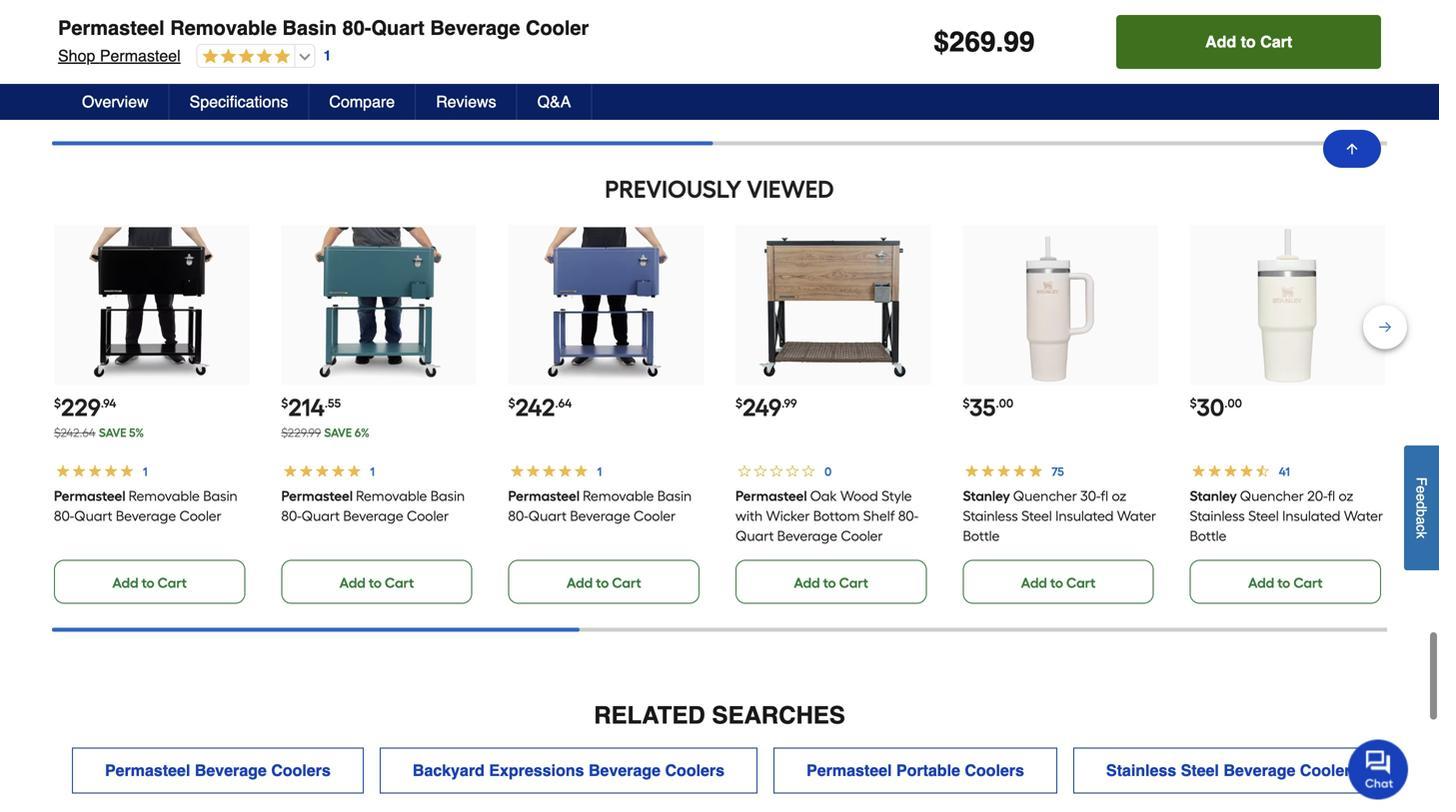 Task type: describe. For each thing, give the bounding box(es) containing it.
removable for 229 list item
[[129, 488, 200, 505]]

cantilever
[[509, 21, 573, 38]]

.
[[996, 26, 1004, 58]]

yacht club tree house hdpe frame stationary dining chair(s) with solid seat add to cart
[[54, 1, 248, 105]]

permasteel inside permasteel portable coolers link
[[807, 762, 892, 781]]

compare
[[329, 92, 395, 111]]

rattan
[[396, 1, 439, 18]]

wicker
[[766, 508, 810, 525]]

7-
[[348, 1, 358, 18]]

7-piece rattan patio conversation set with blue cushions
[[281, 1, 475, 58]]

stainless steel beverage coolers link
[[1074, 749, 1393, 795]]

80- for 242 list item
[[509, 508, 529, 525]]

80- for 214 list item
[[281, 508, 301, 525]]

quart inside oak wood style with wicker bottom shelf 80- quart beverage cooler
[[736, 528, 774, 545]]

.64
[[555, 397, 572, 411]]

permasteel beverage coolers
[[105, 762, 331, 781]]

frame
[[200, 21, 241, 38]]

cooler inside 242 list item
[[634, 508, 676, 525]]

add for 35 list item
[[1021, 575, 1048, 592]]

basin for 229 list item
[[203, 488, 238, 505]]

.99
[[782, 397, 797, 411]]

$ for 249
[[736, 397, 743, 411]]

steel
[[1181, 762, 1220, 781]]

house
[[118, 21, 159, 38]]

quencher 20-fl oz stainless steel insulated water bottle
[[1190, 488, 1384, 545]]

related
[[594, 703, 706, 730]]

set for 3-
[[1052, 21, 1072, 38]]

related searches
[[594, 703, 846, 730]]

cart for 35 list item
[[1067, 575, 1096, 592]]

add to cart for 229 list item
[[112, 575, 187, 592]]

stationary
[[54, 41, 120, 58]]

previously viewed
[[605, 175, 835, 204]]

quencher for 30
[[1241, 488, 1305, 505]]

1
[[324, 48, 331, 64]]

seat
[[88, 61, 118, 78]]

242
[[516, 394, 555, 423]]

6%
[[355, 426, 370, 441]]

permasteel removable basin 80-quart beverage cooler image inside 242 list item
[[528, 228, 684, 384]]

quencher for 35
[[1013, 488, 1077, 505]]

overview button
[[62, 84, 170, 120]]

14-
[[1190, 21, 1208, 38]]

insulated inside small picnic white 14-quart insulated personal cooler
[[1250, 21, 1308, 38]]

2 10-ft beige crank cantilever patio umbrella link from the top
[[509, 1, 684, 38]]

to for 242 list item
[[596, 575, 609, 592]]

1 7-piece rattan patio conversation set with blue cushions link from the top
[[281, 0, 477, 60]]

$ for 35
[[963, 397, 970, 411]]

add inside yacht club tree house hdpe frame stationary dining chair(s) with solid seat add to cart
[[112, 88, 139, 105]]

5%
[[129, 426, 144, 441]]

with inside 7-piece rattan patio conversation set with blue cushions
[[394, 21, 421, 38]]

add to cart for list item containing 7-piece rattan patio conversation set with blue cushions
[[340, 88, 414, 105]]

permasteel portable coolers link
[[774, 749, 1058, 795]]

small
[[1265, 1, 1300, 18]]

expressions
[[489, 762, 584, 781]]

steel for 35
[[1022, 508, 1052, 525]]

removable basin 80-quart beverage cooler inside 242 list item
[[509, 488, 692, 525]]

cart inside yacht club tree house hdpe frame stationary dining chair(s) with solid seat add to cart
[[158, 88, 187, 105]]

reviews
[[436, 92, 497, 111]]

b
[[1414, 509, 1430, 517]]

permasteel inside permasteel beverage coolers link
[[105, 762, 190, 781]]

cooler inside 214 list item
[[407, 508, 449, 525]]

compare button
[[309, 84, 416, 120]]

list item containing 7-piece rattan patio conversation set with blue cushions
[[281, 0, 477, 118]]

specifications button
[[170, 84, 309, 120]]

214 list item
[[281, 226, 477, 605]]

permasteel inside list item
[[1190, 1, 1262, 18]]

.00 for 35
[[996, 397, 1014, 411]]

coolers inside stainless steel beverage coolers link
[[1301, 762, 1360, 781]]

picnic
[[1304, 1, 1341, 18]]

beige
[[606, 1, 642, 18]]

stanley for 30
[[1190, 488, 1238, 505]]

1 malibu 3-piece patio conversation set link from the top
[[963, 0, 1158, 60]]

portable
[[897, 762, 961, 781]]

1 horizontal spatial stainless
[[1107, 762, 1177, 781]]

patio inside 10-ft beige crank cantilever patio umbrella
[[577, 21, 609, 38]]

permasteel inside 229 list item
[[54, 488, 126, 505]]

add to cart link for 30 list item
[[1190, 561, 1382, 605]]

beverage inside 242 list item
[[570, 508, 631, 525]]

249 list item
[[736, 226, 931, 605]]

add to cart link for 35 list item
[[963, 561, 1154, 605]]

searches
[[712, 703, 846, 730]]

cart inside button
[[1261, 32, 1293, 51]]

removable basin 80-quart beverage cooler for 229
[[54, 488, 238, 525]]

viewed
[[747, 175, 835, 204]]

1 10-ft beige crank cantilever patio umbrella link from the top
[[509, 0, 704, 60]]

beverage inside oak wood style with wicker bottom shelf 80- quart beverage cooler
[[778, 528, 838, 545]]

save for 214
[[324, 426, 352, 441]]

stainless steel beverage coolers
[[1107, 762, 1360, 781]]

add for list item containing 10-ft beige crank cantilever patio umbrella
[[567, 88, 593, 105]]

cart for 229 list item
[[158, 575, 187, 592]]

quencher 30-fl oz stainless steel insulated water bottle
[[963, 488, 1157, 545]]

to inside yacht club tree house hdpe frame stationary dining chair(s) with solid seat add to cart
[[142, 88, 155, 105]]

ft
[[593, 1, 603, 18]]

to inside add to cart button
[[1241, 32, 1256, 51]]

white
[[1345, 1, 1382, 18]]

with inside yacht club tree house hdpe frame stationary dining chair(s) with solid seat add to cart
[[221, 41, 248, 58]]

previously
[[605, 175, 742, 204]]

cushions
[[281, 41, 340, 58]]

malibu 3-piece patio conversation set list item
[[963, 0, 1158, 118]]

shop
[[58, 46, 95, 65]]

$ 30 .00
[[1190, 394, 1243, 423]]

arrow right image
[[1359, 762, 1379, 782]]

10-
[[575, 1, 593, 18]]

bottom
[[814, 508, 860, 525]]

umbrella
[[613, 21, 671, 38]]

cooler inside oak wood style with wicker bottom shelf 80- quart beverage cooler
[[841, 528, 883, 545]]

$ 242 .64
[[509, 394, 572, 423]]

add inside button
[[1206, 32, 1237, 51]]

.55
[[325, 397, 341, 411]]

patio for 7-piece rattan patio conversation set with blue cushions
[[442, 1, 475, 18]]

fl for 30
[[1328, 488, 1336, 505]]

35 list item
[[963, 226, 1158, 605]]

permasteel beverage coolers link
[[72, 749, 364, 795]]

overview
[[82, 92, 149, 111]]

$ for 214
[[281, 397, 288, 411]]

malibu
[[1004, 1, 1048, 18]]

249
[[743, 394, 782, 423]]

q&a button
[[518, 84, 592, 120]]

to for 229 list item
[[142, 575, 155, 592]]

hdpe
[[162, 21, 197, 38]]

oak
[[810, 488, 837, 505]]

oak wood style with wicker bottom shelf 80- quart beverage cooler
[[736, 488, 919, 545]]

malibu 3-piece patio conversation set link inside list item
[[963, 1, 1133, 38]]

backyard
[[413, 762, 485, 781]]

f e e d b a c k button
[[1405, 446, 1440, 571]]

add to cart for 249 list item
[[794, 575, 869, 592]]

30-
[[1081, 488, 1101, 505]]

fl for 35
[[1101, 488, 1109, 505]]

cart for list item containing 7-piece rattan patio conversation set with blue cushions
[[385, 88, 414, 105]]

list item containing yacht club tree house hdpe frame stationary dining chair(s) with solid seat
[[54, 0, 249, 118]]

list item containing 10-ft beige crank cantilever patio umbrella
[[509, 0, 704, 118]]

c
[[1414, 525, 1430, 532]]

yacht club tree house hdpe frame stationary dining chair(s) with solid seat link inside list item
[[54, 1, 248, 78]]

.94
[[101, 397, 116, 411]]

to for list item containing 7-piece rattan patio conversation set with blue cushions
[[369, 88, 382, 105]]

.00 for 30
[[1225, 397, 1243, 411]]

quart inside 214 list item
[[301, 508, 340, 525]]

permasteel inside 242 list item
[[509, 488, 580, 505]]

$242.64 save 5%
[[54, 426, 144, 441]]

specifications
[[190, 92, 288, 111]]

conversation for 7-
[[281, 21, 366, 38]]

bottle for 30
[[1190, 528, 1227, 545]]

arrow up image
[[1345, 141, 1361, 157]]

q&a
[[538, 92, 571, 111]]

add for 30 list item
[[1249, 575, 1275, 592]]

water for 35
[[1117, 508, 1157, 525]]

beverage inside 214 list item
[[343, 508, 403, 525]]

coolers inside permasteel beverage coolers link
[[271, 762, 331, 781]]

214
[[288, 394, 325, 423]]



Task type: vqa. For each thing, say whether or not it's contained in the screenshot.
second Piece from right
yes



Task type: locate. For each thing, give the bounding box(es) containing it.
add to cart inside button
[[1206, 32, 1293, 51]]

3 coolers from the left
[[965, 762, 1025, 781]]

backyard expressions beverage coolers link
[[380, 749, 758, 795]]

0 horizontal spatial patio
[[442, 1, 475, 18]]

add inside 35 list item
[[1021, 575, 1048, 592]]

1 oz from the left
[[1112, 488, 1127, 505]]

permasteel inside 214 list item
[[281, 488, 353, 505]]

stainless for 35
[[963, 508, 1018, 525]]

add to cart for 242 list item
[[567, 575, 642, 592]]

add to cart link for 214 list item
[[281, 561, 473, 605]]

to inside 249 list item
[[823, 575, 836, 592]]

0 horizontal spatial piece
[[358, 1, 392, 18]]

quencher inside "quencher 30-fl oz stainless steel insulated water bottle"
[[1013, 488, 1077, 505]]

1 list item from the left
[[54, 0, 249, 118]]

.00 inside the $ 35 .00
[[996, 397, 1014, 411]]

removable basin 80-quart beverage cooler for 214
[[281, 488, 465, 525]]

piece inside 7-piece rattan patio conversation set with blue cushions
[[358, 1, 392, 18]]

cart inside 242 list item
[[612, 575, 642, 592]]

e up b
[[1414, 494, 1430, 502]]

bottle inside quencher 20-fl oz stainless steel insulated water bottle
[[1190, 528, 1227, 545]]

1 quencher from the left
[[1013, 488, 1077, 505]]

0 horizontal spatial stainless
[[963, 508, 1018, 525]]

permasteel removable basin 80-quart beverage cooler
[[58, 16, 589, 39]]

piece left rattan
[[358, 1, 392, 18]]

99
[[1004, 26, 1035, 58]]

cart inside 35 list item
[[1067, 575, 1096, 592]]

5 stars image
[[198, 48, 291, 66]]

removable inside 214 list item
[[356, 488, 427, 505]]

conversation inside 7-piece rattan patio conversation set with blue cushions
[[281, 21, 366, 38]]

quart
[[371, 16, 425, 39], [1208, 21, 1246, 38], [74, 508, 113, 525], [301, 508, 340, 525], [529, 508, 567, 525], [736, 528, 774, 545]]

set inside malibu 3-piece patio conversation set
[[1052, 21, 1072, 38]]

4 coolers from the left
[[1301, 762, 1360, 781]]

10-ft beige crank cantilever patio umbrella link
[[509, 0, 704, 60], [509, 1, 684, 38]]

save inside 214 list item
[[324, 426, 352, 441]]

removable inside 229 list item
[[129, 488, 200, 505]]

personal
[[1311, 21, 1366, 38]]

add to cart link for 249 list item
[[736, 561, 927, 605]]

2 list item from the left
[[281, 0, 477, 118]]

cart for 30 list item
[[1294, 575, 1323, 592]]

$ for 242
[[509, 397, 516, 411]]

stanley quencher 20-fl oz stainless steel insulated water bottle image
[[1210, 228, 1366, 384]]

2 vertical spatial with
[[736, 508, 763, 525]]

2 coolers from the left
[[665, 762, 725, 781]]

1 horizontal spatial stanley
[[1190, 488, 1238, 505]]

with
[[394, 21, 421, 38], [221, 41, 248, 58], [736, 508, 763, 525]]

1 yacht club tree house hdpe frame stationary dining chair(s) with solid seat link from the top
[[54, 0, 249, 78]]

yacht club tree house hdpe frame stationary dining chair(s) with solid seat link
[[54, 0, 249, 78], [54, 1, 248, 78]]

f
[[1414, 478, 1430, 486]]

piece inside malibu 3-piece patio conversation set
[[1063, 1, 1097, 18]]

coolers
[[271, 762, 331, 781], [665, 762, 725, 781], [965, 762, 1025, 781], [1301, 762, 1360, 781]]

quart inside small picnic white 14-quart insulated personal cooler
[[1208, 21, 1246, 38]]

0 horizontal spatial water
[[1117, 508, 1157, 525]]

2 removable basin 80-quart beverage cooler from the left
[[281, 488, 465, 525]]

permasteel
[[1190, 1, 1262, 18], [58, 16, 165, 39], [100, 46, 181, 65], [54, 488, 126, 505], [281, 488, 353, 505], [509, 488, 580, 505], [736, 488, 807, 505], [105, 762, 190, 781], [807, 762, 892, 781]]

add to cart inside 242 list item
[[567, 575, 642, 592]]

style
[[882, 488, 912, 505]]

80- inside 242 list item
[[509, 508, 529, 525]]

0 horizontal spatial conversation
[[281, 21, 366, 38]]

80- inside oak wood style with wicker bottom shelf 80- quart beverage cooler
[[899, 508, 919, 525]]

cart for list item containing 10-ft beige crank cantilever patio umbrella
[[612, 88, 642, 105]]

steel for 30
[[1249, 508, 1280, 525]]

oz right 20-
[[1339, 488, 1354, 505]]

2 e from the top
[[1414, 494, 1430, 502]]

add inside 249 list item
[[794, 575, 820, 592]]

add to cart link for list item containing 10-ft beige crank cantilever patio umbrella
[[509, 74, 700, 118]]

$ 35 .00
[[963, 394, 1014, 423]]

2 bottle from the left
[[1190, 528, 1227, 545]]

1 steel from the left
[[1022, 508, 1052, 525]]

save inside 229 list item
[[99, 426, 127, 441]]

stanley for 35
[[963, 488, 1010, 505]]

$ inside '$ 229 .94'
[[54, 397, 61, 411]]

stanley
[[963, 488, 1010, 505], [1190, 488, 1238, 505]]

to for 249 list item
[[823, 575, 836, 592]]

1 permasteel removable basin 80-quart beverage cooler image from the left
[[74, 228, 230, 384]]

stanley down $ 30 .00
[[1190, 488, 1238, 505]]

1 horizontal spatial bottle
[[1190, 528, 1227, 545]]

1 horizontal spatial piece
[[1063, 1, 1097, 18]]

beverage inside 229 list item
[[116, 508, 176, 525]]

k
[[1414, 532, 1430, 539]]

35
[[970, 394, 996, 423]]

add to cart inside 249 list item
[[794, 575, 869, 592]]

quencher left 20-
[[1241, 488, 1305, 505]]

cart inside 229 list item
[[158, 575, 187, 592]]

add to cart for 214 list item
[[340, 575, 414, 592]]

patio down ft
[[577, 21, 609, 38]]

small picnic white 14-quart insulated personal cooler
[[1190, 1, 1382, 58]]

7-piece rattan patio conversation set with blue cushions link inside list item
[[281, 1, 475, 58]]

basin inside 214 list item
[[431, 488, 465, 505]]

permasteel inside 249 list item
[[736, 488, 807, 505]]

1 .00 from the left
[[996, 397, 1014, 411]]

add to cart link
[[54, 74, 245, 118], [281, 74, 473, 118], [509, 74, 700, 118], [54, 561, 245, 605], [281, 561, 473, 605], [509, 561, 700, 605], [736, 561, 927, 605], [963, 561, 1154, 605], [1190, 561, 1382, 605]]

1 water from the left
[[1117, 508, 1157, 525]]

set for piece
[[370, 21, 390, 38]]

$229.99
[[281, 426, 321, 441]]

stanley inside 30 list item
[[1190, 488, 1238, 505]]

1 horizontal spatial steel
[[1249, 508, 1280, 525]]

to inside 214 list item
[[369, 575, 382, 592]]

1 set from the left
[[370, 21, 390, 38]]

1 horizontal spatial save
[[324, 426, 352, 441]]

add inside 229 list item
[[112, 575, 139, 592]]

add for 229 list item
[[112, 575, 139, 592]]

permasteel removable basin 80-quart beverage cooler image for 214
[[301, 228, 457, 384]]

$ 214 .55
[[281, 394, 341, 423]]

dining
[[123, 41, 164, 58]]

e up d
[[1414, 486, 1430, 494]]

piece
[[358, 1, 392, 18], [1063, 1, 1097, 18]]

2 fl from the left
[[1328, 488, 1336, 505]]

stainless
[[963, 508, 1018, 525], [1190, 508, 1246, 525], [1107, 762, 1177, 781]]

chat invite button image
[[1349, 739, 1410, 800]]

$ for 30
[[1190, 397, 1197, 411]]

tree
[[88, 21, 115, 38]]

0 horizontal spatial permasteel removable basin 80-quart beverage cooler image
[[74, 228, 230, 384]]

$ for 229
[[54, 397, 61, 411]]

stainless inside "quencher 30-fl oz stainless steel insulated water bottle"
[[963, 508, 1018, 525]]

1 horizontal spatial conversation
[[963, 21, 1048, 38]]

1 horizontal spatial patio
[[577, 21, 609, 38]]

$ 269 . 99
[[934, 26, 1035, 58]]

1 fl from the left
[[1101, 488, 1109, 505]]

permasteel oak wood style with wicker bottom shelf 80-quart beverage cooler image
[[755, 228, 912, 384]]

2 permasteel removable basin 80-quart beverage cooler image from the left
[[301, 228, 457, 384]]

2 conversation from the left
[[963, 21, 1048, 38]]

set down the 3-
[[1052, 21, 1072, 38]]

1 stanley from the left
[[963, 488, 1010, 505]]

add for 214 list item
[[340, 575, 366, 592]]

coolers inside permasteel portable coolers link
[[965, 762, 1025, 781]]

to for list item containing 10-ft beige crank cantilever patio umbrella
[[596, 88, 609, 105]]

with down frame
[[221, 41, 248, 58]]

fl
[[1101, 488, 1109, 505], [1328, 488, 1336, 505]]

1 e from the top
[[1414, 486, 1430, 494]]

patio inside 7-piece rattan patio conversation set with blue cushions
[[442, 1, 475, 18]]

1 horizontal spatial oz
[[1339, 488, 1354, 505]]

1 horizontal spatial quencher
[[1241, 488, 1305, 505]]

insulated down 'small'
[[1250, 21, 1308, 38]]

removable
[[170, 16, 277, 39], [129, 488, 200, 505], [356, 488, 427, 505], [583, 488, 654, 505]]

229
[[61, 394, 101, 423]]

80- for 229 list item
[[54, 508, 74, 525]]

stainless for 30
[[1190, 508, 1246, 525]]

80-
[[343, 16, 371, 39], [54, 508, 74, 525], [281, 508, 301, 525], [509, 508, 529, 525], [899, 508, 919, 525]]

with inside oak wood style with wicker bottom shelf 80- quart beverage cooler
[[736, 508, 763, 525]]

2 set from the left
[[1052, 21, 1072, 38]]

10-ft beige crank cantilever patio umbrella
[[509, 1, 684, 38]]

0 horizontal spatial oz
[[1112, 488, 1127, 505]]

f e e d b a c k
[[1414, 478, 1430, 539]]

add for 249 list item
[[794, 575, 820, 592]]

oz for 30
[[1339, 488, 1354, 505]]

1 horizontal spatial permasteel removable basin 80-quart beverage cooler image
[[301, 228, 457, 384]]

0 horizontal spatial with
[[221, 41, 248, 58]]

steel inside quencher 20-fl oz stainless steel insulated water bottle
[[1249, 508, 1280, 525]]

2 horizontal spatial removable basin 80-quart beverage cooler
[[509, 488, 692, 525]]

0 horizontal spatial bottle
[[963, 528, 1000, 545]]

insulated down 20-
[[1283, 508, 1341, 525]]

save
[[99, 426, 127, 441], [324, 426, 352, 441]]

1 horizontal spatial .00
[[1225, 397, 1243, 411]]

to inside 242 list item
[[596, 575, 609, 592]]

2 malibu 3-piece patio conversation set link from the top
[[963, 1, 1133, 38]]

2 horizontal spatial patio
[[1100, 1, 1133, 18]]

steel inside "quencher 30-fl oz stainless steel insulated water bottle"
[[1022, 508, 1052, 525]]

quart inside 229 list item
[[74, 508, 113, 525]]

$ 229 .94
[[54, 394, 116, 423]]

2 steel from the left
[[1249, 508, 1280, 525]]

1 horizontal spatial fl
[[1328, 488, 1336, 505]]

30 list item
[[1190, 226, 1386, 605]]

insulated inside "quencher 30-fl oz stainless steel insulated water bottle"
[[1056, 508, 1114, 525]]

3 removable basin 80-quart beverage cooler from the left
[[509, 488, 692, 525]]

$229.99 save 6%
[[281, 426, 370, 441]]

water inside "quencher 30-fl oz stainless steel insulated water bottle"
[[1117, 508, 1157, 525]]

bottle inside "quencher 30-fl oz stainless steel insulated water bottle"
[[963, 528, 1000, 545]]

beverage
[[430, 16, 520, 39], [116, 508, 176, 525], [343, 508, 403, 525], [570, 508, 631, 525], [778, 528, 838, 545], [195, 762, 267, 781], [589, 762, 661, 781], [1224, 762, 1296, 781]]

7-piece rattan patio conversation set with blue cushions link
[[281, 0, 477, 60], [281, 1, 475, 58]]

0 horizontal spatial removable basin 80-quart beverage cooler
[[54, 488, 238, 525]]

3 list item from the left
[[509, 0, 704, 118]]

oz inside quencher 20-fl oz stainless steel insulated water bottle
[[1339, 488, 1354, 505]]

stanley inside 35 list item
[[963, 488, 1010, 505]]

1 bottle from the left
[[963, 528, 1000, 545]]

removable for 242 list item
[[583, 488, 654, 505]]

1 horizontal spatial removable basin 80-quart beverage cooler
[[281, 488, 465, 525]]

a
[[1414, 517, 1430, 525]]

club
[[54, 21, 84, 38]]

$ inside $ 249 .99
[[736, 397, 743, 411]]

1 horizontal spatial water
[[1345, 508, 1384, 525]]

permasteel removable basin 80-quart beverage cooler image for 229
[[74, 228, 230, 384]]

1 coolers from the left
[[271, 762, 331, 781]]

add to cart for 35 list item
[[1021, 575, 1096, 592]]

list item
[[54, 0, 249, 118], [281, 0, 477, 118], [509, 0, 704, 118], [1190, 0, 1386, 118]]

2 horizontal spatial stainless
[[1190, 508, 1246, 525]]

$ 249 .99
[[736, 394, 797, 423]]

to for 30 list item
[[1278, 575, 1291, 592]]

permasteel removable basin 80-quart beverage cooler image
[[74, 228, 230, 384], [301, 228, 457, 384], [528, 228, 684, 384]]

malibu 3-piece patio conversation set
[[963, 1, 1133, 38]]

add to cart button
[[1117, 15, 1382, 69]]

d
[[1414, 502, 1430, 509]]

0 horizontal spatial save
[[99, 426, 127, 441]]

conversation down malibu
[[963, 21, 1048, 38]]

add to cart inside 229 list item
[[112, 575, 187, 592]]

shelf
[[864, 508, 895, 525]]

stainless inside quencher 20-fl oz stainless steel insulated water bottle
[[1190, 508, 1246, 525]]

quencher inside quencher 20-fl oz stainless steel insulated water bottle
[[1241, 488, 1305, 505]]

0 vertical spatial with
[[394, 21, 421, 38]]

cart for 242 list item
[[612, 575, 642, 592]]

shop permasteel
[[58, 46, 181, 65]]

insulated for 35
[[1056, 508, 1114, 525]]

add to cart link for 242 list item
[[509, 561, 700, 605]]

0 horizontal spatial .00
[[996, 397, 1014, 411]]

patio up blue
[[442, 1, 475, 18]]

chair(s)
[[167, 41, 217, 58]]

2 save from the left
[[324, 426, 352, 441]]

conversation
[[281, 21, 366, 38], [963, 21, 1048, 38]]

add inside 242 list item
[[567, 575, 593, 592]]

bottle for 35
[[963, 528, 1000, 545]]

269
[[950, 26, 996, 58]]

80- inside 229 list item
[[54, 508, 74, 525]]

add to cart link inside 30 list item
[[1190, 561, 1382, 605]]

blue
[[424, 21, 451, 38]]

cooler
[[526, 16, 589, 39], [1190, 41, 1233, 58], [180, 508, 222, 525], [407, 508, 449, 525], [634, 508, 676, 525], [841, 528, 883, 545]]

quart inside 242 list item
[[529, 508, 567, 525]]

2 .00 from the left
[[1225, 397, 1243, 411]]

add to cart
[[1206, 32, 1293, 51], [340, 88, 414, 105], [567, 88, 642, 105], [112, 575, 187, 592], [340, 575, 414, 592], [567, 575, 642, 592], [794, 575, 869, 592], [1021, 575, 1096, 592], [1249, 575, 1323, 592]]

80- inside 214 list item
[[281, 508, 301, 525]]

to for 35 list item
[[1051, 575, 1064, 592]]

add inside 30 list item
[[1249, 575, 1275, 592]]

0 horizontal spatial stanley
[[963, 488, 1010, 505]]

20-
[[1308, 488, 1328, 505]]

add to cart for 30 list item
[[1249, 575, 1323, 592]]

1 save from the left
[[99, 426, 127, 441]]

2 horizontal spatial permasteel removable basin 80-quart beverage cooler image
[[528, 228, 684, 384]]

add to cart inside 35 list item
[[1021, 575, 1096, 592]]

set inside 7-piece rattan patio conversation set with blue cushions
[[370, 21, 390, 38]]

oz right the 30-
[[1112, 488, 1127, 505]]

yacht
[[201, 1, 237, 18]]

2 yacht club tree house hdpe frame stationary dining chair(s) with solid seat link from the top
[[54, 1, 248, 78]]

permasteel removable basin 80-quart beverage cooler image inside 214 list item
[[301, 228, 457, 384]]

basin inside 229 list item
[[203, 488, 238, 505]]

piece right malibu
[[1063, 1, 1097, 18]]

insulated for 30
[[1283, 508, 1341, 525]]

30
[[1197, 394, 1225, 423]]

conversation inside malibu 3-piece patio conversation set
[[963, 21, 1048, 38]]

to inside 35 list item
[[1051, 575, 1064, 592]]

add to cart link inside 214 list item
[[281, 561, 473, 605]]

0 horizontal spatial steel
[[1022, 508, 1052, 525]]

permasteel portable coolers
[[807, 762, 1025, 781]]

basin inside 242 list item
[[658, 488, 692, 505]]

0 horizontal spatial fl
[[1101, 488, 1109, 505]]

add for 242 list item
[[567, 575, 593, 592]]

cart for 214 list item
[[385, 575, 414, 592]]

3 permasteel removable basin 80-quart beverage cooler image from the left
[[528, 228, 684, 384]]

water for 30
[[1345, 508, 1384, 525]]

to
[[1241, 32, 1256, 51], [142, 88, 155, 105], [369, 88, 382, 105], [596, 88, 609, 105], [142, 575, 155, 592], [369, 575, 382, 592], [596, 575, 609, 592], [823, 575, 836, 592], [1051, 575, 1064, 592], [1278, 575, 1291, 592]]

1 conversation from the left
[[281, 21, 366, 38]]

coolers inside backyard expressions beverage coolers link
[[665, 762, 725, 781]]

with down rattan
[[394, 21, 421, 38]]

water inside quencher 20-fl oz stainless steel insulated water bottle
[[1345, 508, 1384, 525]]

to for 214 list item
[[369, 575, 382, 592]]

1 removable basin 80-quart beverage cooler from the left
[[54, 488, 238, 525]]

stanley down the $ 35 .00
[[963, 488, 1010, 505]]

removable for 214 list item
[[356, 488, 427, 505]]

basin for 242 list item
[[658, 488, 692, 505]]

1 horizontal spatial with
[[394, 21, 421, 38]]

conversation up cushions
[[281, 21, 366, 38]]

removable basin 80-quart beverage cooler inside 229 list item
[[54, 488, 238, 525]]

1 horizontal spatial set
[[1052, 21, 1072, 38]]

0 horizontal spatial quencher
[[1013, 488, 1077, 505]]

2 horizontal spatial with
[[736, 508, 763, 525]]

cooler inside 229 list item
[[180, 508, 222, 525]]

cart for 249 list item
[[840, 575, 869, 592]]

reviews button
[[416, 84, 518, 120]]

with left wicker
[[736, 508, 763, 525]]

242 list item
[[509, 226, 704, 605]]

backyard expressions beverage coolers
[[413, 762, 725, 781]]

add to cart link for list item containing yacht club tree house hdpe frame stationary dining chair(s) with solid seat
[[54, 74, 245, 118]]

removable basin 80-quart beverage cooler inside 214 list item
[[281, 488, 465, 525]]

add to cart for list item containing 10-ft beige crank cantilever patio umbrella
[[567, 88, 642, 105]]

cart inside 30 list item
[[1294, 575, 1323, 592]]

2 water from the left
[[1345, 508, 1384, 525]]

1 vertical spatial with
[[221, 41, 248, 58]]

permasteel removable basin 80-quart beverage cooler image inside 229 list item
[[74, 228, 230, 384]]

add to cart link inside 242 list item
[[509, 561, 700, 605]]

save left the 5%
[[99, 426, 127, 441]]

0 horizontal spatial set
[[370, 21, 390, 38]]

$
[[934, 26, 950, 58], [54, 397, 61, 411], [281, 397, 288, 411], [509, 397, 516, 411], [736, 397, 743, 411], [963, 397, 970, 411], [1190, 397, 1197, 411]]

add to cart link for 229 list item
[[54, 561, 245, 605]]

save for 229
[[99, 426, 127, 441]]

save left the 6%
[[324, 426, 352, 441]]

1 piece from the left
[[358, 1, 392, 18]]

2 oz from the left
[[1339, 488, 1354, 505]]

$ inside $ 242 .64
[[509, 397, 516, 411]]

cooler inside small picnic white 14-quart insulated personal cooler
[[1190, 41, 1233, 58]]

cart
[[1261, 32, 1293, 51], [158, 88, 187, 105], [385, 88, 414, 105], [612, 88, 642, 105], [158, 575, 187, 592], [385, 575, 414, 592], [612, 575, 642, 592], [840, 575, 869, 592], [1067, 575, 1096, 592], [1294, 575, 1323, 592]]

.00 inside $ 30 .00
[[1225, 397, 1243, 411]]

2 quencher from the left
[[1241, 488, 1305, 505]]

removable inside 242 list item
[[583, 488, 654, 505]]

oz for 35
[[1112, 488, 1127, 505]]

conversation for malibu
[[963, 21, 1048, 38]]

$ for 269
[[934, 26, 950, 58]]

add for list item containing 7-piece rattan patio conversation set with blue cushions
[[340, 88, 366, 105]]

basin for 214 list item
[[431, 488, 465, 505]]

list item containing permasteel
[[1190, 0, 1386, 118]]

insulated down the 30-
[[1056, 508, 1114, 525]]

solid
[[54, 61, 85, 78]]

$ inside $ 30 .00
[[1190, 397, 1197, 411]]

3-
[[1051, 1, 1063, 18]]

4 list item from the left
[[1190, 0, 1386, 118]]

229 list item
[[54, 226, 249, 605]]

patio for malibu 3-piece patio conversation set
[[1100, 1, 1133, 18]]

stanley quencher 30-fl oz stainless steel insulated water bottle image
[[983, 228, 1139, 384]]

previously viewed heading
[[52, 170, 1388, 210]]

add to cart link inside 35 list item
[[963, 561, 1154, 605]]

set left blue
[[370, 21, 390, 38]]

$ inside the $ 35 .00
[[963, 397, 970, 411]]

2 piece from the left
[[1063, 1, 1097, 18]]

crank
[[645, 1, 684, 18]]

2 7-piece rattan patio conversation set with blue cushions link from the top
[[281, 1, 475, 58]]

add to cart link for list item containing 7-piece rattan patio conversation set with blue cushions
[[281, 74, 473, 118]]

quencher left the 30-
[[1013, 488, 1077, 505]]

2 stanley from the left
[[1190, 488, 1238, 505]]

patio right the 3-
[[1100, 1, 1133, 18]]



